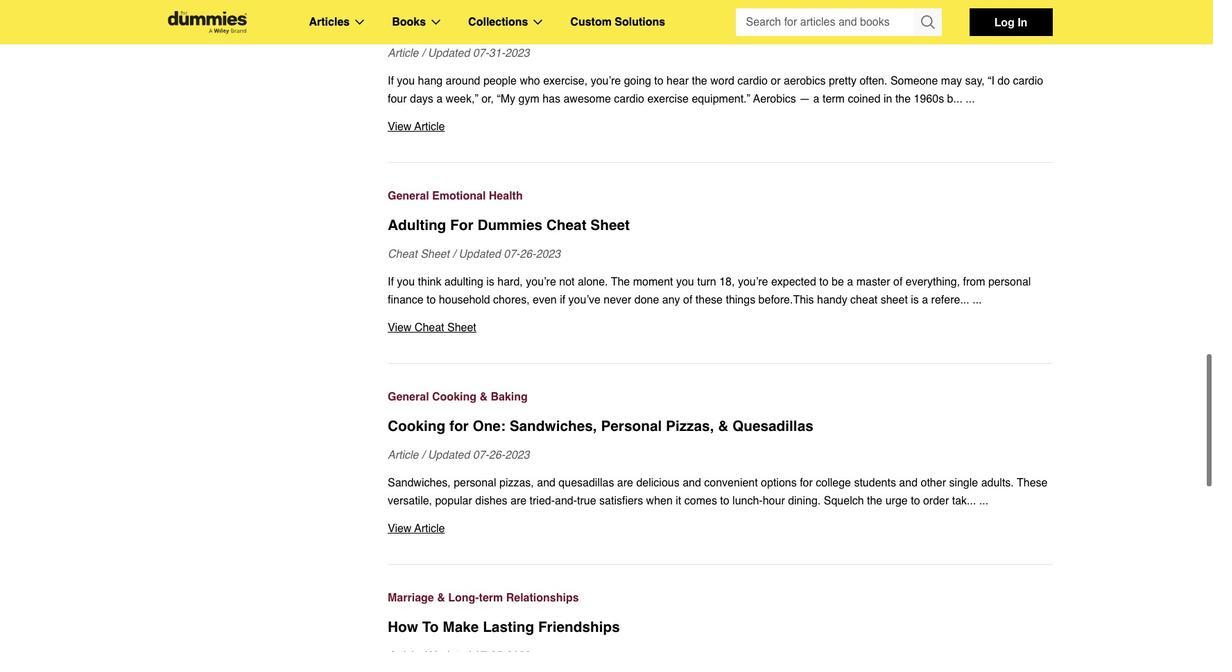 Task type: describe. For each thing, give the bounding box(es) containing it.
comes
[[685, 495, 717, 508]]

1 vertical spatial &
[[718, 418, 729, 435]]

in
[[1018, 15, 1028, 28]]

tried-
[[530, 495, 555, 508]]

hang
[[418, 75, 443, 87]]

3 and from the left
[[899, 477, 918, 490]]

never
[[604, 294, 632, 307]]

& inside "link"
[[437, 592, 445, 605]]

not
[[559, 276, 575, 289]]

07- for 31-
[[473, 47, 489, 60]]

think
[[418, 276, 441, 289]]

"my
[[497, 93, 515, 105]]

18,
[[720, 276, 735, 289]]

article down why
[[388, 47, 419, 60]]

baking
[[491, 391, 528, 404]]

log in link
[[969, 8, 1053, 36]]

log
[[995, 15, 1015, 28]]

turn
[[697, 276, 716, 289]]

exercise
[[647, 16, 706, 33]]

2 and from the left
[[683, 477, 701, 490]]

the
[[611, 276, 630, 289]]

students
[[854, 477, 896, 490]]

view cheat sheet
[[388, 322, 476, 334]]

sandwiches, personal pizzas, and quesadillas are delicious and convenient options for college students and other single adults. these versatile, popular dishes are tried-and-true satisfiers when it comes to lunch-hour dining. squelch the urge to order tak...
[[388, 477, 1048, 508]]

going
[[624, 75, 651, 87]]

0 vertical spatial is
[[487, 276, 495, 289]]

to inside if you hang around people who exercise, you're going to hear the word cardio or aerobics pretty often. someone may say, "i do cardio four days a week," or, "my gym has awesome cardio exercise equipment." aerobics — a term coined in the 1960s b...
[[654, 75, 664, 87]]

term inside if you hang around people who exercise, you're going to hear the word cardio or aerobics pretty often. someone may say, "i do cardio four days a week," or, "my gym has awesome cardio exercise equipment." aerobics — a term coined in the 1960s b...
[[823, 93, 845, 105]]

hear
[[667, 75, 689, 87]]

1 vertical spatial /
[[453, 248, 456, 261]]

handy
[[817, 294, 847, 307]]

to
[[422, 619, 439, 636]]

to left be
[[819, 276, 829, 289]]

lasting
[[483, 619, 534, 636]]

cookie consent banner dialog
[[0, 603, 1213, 653]]

1 horizontal spatial cardio
[[738, 75, 768, 87]]

general emotional health link
[[388, 187, 1053, 205]]

1 view article link from the top
[[388, 118, 1053, 136]]

marriage
[[388, 592, 434, 605]]

who
[[520, 75, 540, 87]]

lunch-
[[733, 495, 763, 508]]

article down versatile,
[[414, 523, 445, 536]]

adulting
[[388, 217, 446, 234]]

you've
[[569, 294, 601, 307]]

cooking for one: sandwiches, personal pizzas, & quesadillas link
[[388, 416, 1053, 437]]

should
[[490, 16, 539, 33]]

alone.
[[578, 276, 608, 289]]

order
[[923, 495, 949, 508]]

pizzas,
[[666, 418, 714, 435]]

logo image
[[161, 11, 254, 34]]

tak...
[[952, 495, 976, 508]]

to right "urge"
[[911, 495, 920, 508]]

do
[[998, 75, 1010, 87]]

exercise,
[[543, 75, 588, 87]]

you left turn in the top right of the page
[[676, 276, 694, 289]]

around
[[446, 75, 480, 87]]

a right days
[[437, 93, 443, 105]]

article down days
[[414, 121, 445, 133]]

finance
[[388, 294, 424, 307]]

chores,
[[493, 294, 530, 307]]

word
[[711, 75, 735, 87]]

2 horizontal spatial you're
[[738, 276, 768, 289]]

self-
[[422, 16, 454, 33]]

0 horizontal spatial are
[[511, 495, 527, 508]]

often.
[[860, 75, 888, 87]]

dishes
[[475, 495, 507, 508]]

how
[[388, 619, 418, 636]]

and-
[[555, 495, 577, 508]]

cheat sheet / updated 07-26-2023
[[388, 248, 561, 261]]

2 horizontal spatial cardio
[[1013, 75, 1043, 87]]

from
[[963, 276, 985, 289]]

article / updated 07-31-2023
[[388, 47, 530, 60]]

adulting
[[445, 276, 483, 289]]

things
[[726, 294, 756, 307]]

1 view article from the top
[[388, 121, 445, 133]]

true
[[577, 495, 596, 508]]

if you think adulting is hard, you're not alone. the moment you turn 18, you're expected to be a master of everything, from personal finance to household chores, even if you've never done any of these things before.this handy cheat sheet is a refere...
[[388, 276, 1031, 307]]

it
[[676, 495, 681, 508]]

long-
[[448, 592, 479, 605]]

versatile,
[[388, 495, 432, 508]]

in
[[884, 93, 892, 105]]

personal
[[601, 418, 662, 435]]

be
[[832, 276, 844, 289]]

0 vertical spatial cooking
[[432, 391, 477, 404]]

hard,
[[498, 276, 523, 289]]

you for think
[[397, 276, 415, 289]]

relationships
[[506, 592, 579, 605]]

dining.
[[788, 495, 821, 508]]

refere...
[[931, 294, 970, 307]]

if for if you hang around people who exercise, you're going to hear the word cardio or aerobics pretty often. someone may say, "i do cardio four days a week," or, "my gym has awesome cardio exercise equipment." aerobics — a term coined in the 1960s b...
[[388, 75, 394, 87]]

if
[[560, 294, 566, 307]]

/ for 26-
[[422, 450, 425, 462]]

0 horizontal spatial for
[[449, 418, 469, 435]]

view for cooking for one: sandwiches, personal pizzas, & quesadillas
[[388, 523, 412, 536]]

—
[[799, 93, 810, 105]]

if for if you think adulting is hard, you're not alone. the moment you turn 18, you're expected to be a master of everything, from personal finance to household chores, even if you've never done any of these things before.this handy cheat sheet is a refere...
[[388, 276, 394, 289]]

a right be
[[847, 276, 853, 289]]

general emotional health
[[388, 190, 523, 203]]

0 vertical spatial the
[[692, 75, 707, 87]]

1 horizontal spatial of
[[894, 276, 903, 289]]

2 view article from the top
[[388, 523, 445, 536]]

1 vertical spatial cooking
[[388, 418, 446, 435]]

why self-care should include cardio exercise link
[[388, 14, 1053, 35]]

adulting for dummies cheat sheet link
[[388, 215, 1053, 236]]

custom
[[570, 16, 612, 28]]

dummies
[[478, 217, 543, 234]]

satisfiers
[[599, 495, 643, 508]]

sheet
[[881, 294, 908, 307]]

health
[[489, 190, 523, 203]]

quesadillas
[[559, 477, 614, 490]]

how to make lasting friendships link
[[388, 617, 1053, 638]]

personal inside sandwiches, personal pizzas, and quesadillas are delicious and convenient options for college students and other single adults. these versatile, popular dishes are tried-and-true satisfiers when it comes to lunch-hour dining. squelch the urge to order tak...
[[454, 477, 496, 490]]

you for hang
[[397, 75, 415, 87]]

coined
[[848, 93, 881, 105]]

people
[[483, 75, 517, 87]]



Task type: vqa. For each thing, say whether or not it's contained in the screenshot.
etc.
no



Task type: locate. For each thing, give the bounding box(es) containing it.
2 vertical spatial view
[[388, 523, 412, 536]]

0 vertical spatial sheet
[[591, 217, 630, 234]]

0 horizontal spatial the
[[692, 75, 707, 87]]

for
[[449, 418, 469, 435], [800, 477, 813, 490]]

has
[[543, 93, 561, 105]]

1 horizontal spatial for
[[800, 477, 813, 490]]

a right —
[[813, 93, 820, 105]]

2 view article link from the top
[[388, 520, 1053, 538]]

article up versatile,
[[388, 450, 419, 462]]

solutions
[[615, 16, 665, 28]]

even
[[533, 294, 557, 307]]

1 vertical spatial updated
[[459, 248, 501, 261]]

1 vertical spatial personal
[[454, 477, 496, 490]]

view down versatile,
[[388, 523, 412, 536]]

0 horizontal spatial term
[[479, 592, 503, 605]]

articles
[[309, 16, 350, 28]]

week,"
[[446, 93, 478, 105]]

0 horizontal spatial cardio
[[614, 93, 644, 105]]

1 vertical spatial term
[[479, 592, 503, 605]]

updated for 26-
[[428, 450, 470, 462]]

/ up versatile,
[[422, 450, 425, 462]]

if up finance
[[388, 276, 394, 289]]

the
[[692, 75, 707, 87], [896, 93, 911, 105], [867, 495, 883, 508]]

friendships
[[538, 619, 620, 636]]

0 horizontal spatial personal
[[454, 477, 496, 490]]

0 horizontal spatial sandwiches,
[[388, 477, 451, 490]]

view article link down equipment."
[[388, 118, 1053, 136]]

26- up the hard,
[[520, 248, 536, 261]]

2023 for article / updated 07-26-2023
[[505, 450, 530, 462]]

1 view from the top
[[388, 121, 412, 133]]

log in
[[995, 15, 1028, 28]]

collections
[[468, 16, 528, 28]]

& down general cooking & baking link
[[718, 418, 729, 435]]

Search for articles and books text field
[[736, 8, 915, 36]]

0 vertical spatial 26-
[[520, 248, 536, 261]]

of right "any"
[[683, 294, 693, 307]]

the right "in"
[[896, 93, 911, 105]]

2 view from the top
[[388, 322, 412, 334]]

1 horizontal spatial sandwiches,
[[510, 418, 597, 435]]

0 vertical spatial updated
[[428, 47, 470, 60]]

2023 up not
[[536, 248, 561, 261]]

1 horizontal spatial are
[[617, 477, 633, 490]]

& left long-
[[437, 592, 445, 605]]

urge
[[886, 495, 908, 508]]

1 horizontal spatial &
[[480, 391, 488, 404]]

1 horizontal spatial 26-
[[520, 248, 536, 261]]

updated down self- on the left
[[428, 47, 470, 60]]

household
[[439, 294, 490, 307]]

0 vertical spatial cheat
[[547, 217, 587, 234]]

may
[[941, 75, 962, 87]]

1 vertical spatial view article
[[388, 523, 445, 536]]

you up four
[[397, 75, 415, 87]]

are up satisfiers
[[617, 477, 633, 490]]

0 vertical spatial sandwiches,
[[510, 418, 597, 435]]

squelch
[[824, 495, 864, 508]]

1 vertical spatial if
[[388, 276, 394, 289]]

the down students
[[867, 495, 883, 508]]

1 horizontal spatial you're
[[591, 75, 621, 87]]

days
[[410, 93, 433, 105]]

1 vertical spatial cheat
[[388, 248, 417, 261]]

1 vertical spatial 2023
[[536, 248, 561, 261]]

updated up 'adulting'
[[459, 248, 501, 261]]

1 and from the left
[[537, 477, 556, 490]]

these
[[696, 294, 723, 307]]

2 vertical spatial the
[[867, 495, 883, 508]]

you up finance
[[397, 276, 415, 289]]

view inside view cheat sheet link
[[388, 322, 412, 334]]

sheet down household
[[447, 322, 476, 334]]

the right hear
[[692, 75, 707, 87]]

26- down 'one:'
[[489, 450, 505, 462]]

group
[[736, 8, 942, 36]]

view article link down the comes
[[388, 520, 1053, 538]]

before.this
[[759, 294, 814, 307]]

and up "urge"
[[899, 477, 918, 490]]

cooking up 'one:'
[[432, 391, 477, 404]]

term
[[823, 93, 845, 105], [479, 592, 503, 605]]

any
[[662, 294, 680, 307]]

of up sheet
[[894, 276, 903, 289]]

make
[[443, 619, 479, 636]]

0 vertical spatial personal
[[989, 276, 1031, 289]]

a down everything,
[[922, 294, 928, 307]]

you're up things
[[738, 276, 768, 289]]

1 vertical spatial 07-
[[504, 248, 520, 261]]

cardio down going on the top right of page
[[614, 93, 644, 105]]

pizzas,
[[499, 477, 534, 490]]

if inside if you think adulting is hard, you're not alone. the moment you turn 18, you're expected to be a master of everything, from personal finance to household chores, even if you've never done any of these things before.this handy cheat sheet is a refere...
[[388, 276, 394, 289]]

1 horizontal spatial and
[[683, 477, 701, 490]]

to down the think
[[427, 294, 436, 307]]

2 vertical spatial 2023
[[505, 450, 530, 462]]

& left baking
[[480, 391, 488, 404]]

0 vertical spatial view
[[388, 121, 412, 133]]

2 vertical spatial &
[[437, 592, 445, 605]]

hour
[[763, 495, 785, 508]]

the inside sandwiches, personal pizzas, and quesadillas are delicious and convenient options for college students and other single adults. these versatile, popular dishes are tried-and-true satisfiers when it comes to lunch-hour dining. squelch the urge to order tak...
[[867, 495, 883, 508]]

you're
[[591, 75, 621, 87], [526, 276, 556, 289], [738, 276, 768, 289]]

1 vertical spatial sheet
[[420, 248, 449, 261]]

0 vertical spatial &
[[480, 391, 488, 404]]

1 vertical spatial general
[[388, 391, 429, 404]]

personal right from
[[989, 276, 1031, 289]]

2 general from the top
[[388, 391, 429, 404]]

sandwiches, up versatile,
[[388, 477, 451, 490]]

personal inside if you think adulting is hard, you're not alone. the moment you turn 18, you're expected to be a master of everything, from personal finance to household chores, even if you've never done any of these things before.this handy cheat sheet is a refere...
[[989, 276, 1031, 289]]

0 horizontal spatial is
[[487, 276, 495, 289]]

cooking down general cooking & baking
[[388, 418, 446, 435]]

1 vertical spatial sandwiches,
[[388, 477, 451, 490]]

cooking for one: sandwiches, personal pizzas, & quesadillas
[[388, 418, 814, 435]]

"i
[[988, 75, 995, 87]]

0 vertical spatial /
[[422, 47, 425, 60]]

&
[[480, 391, 488, 404], [718, 418, 729, 435], [437, 592, 445, 605]]

for inside sandwiches, personal pizzas, and quesadillas are delicious and convenient options for college students and other single adults. these versatile, popular dishes are tried-and-true satisfiers when it comes to lunch-hour dining. squelch the urge to order tak...
[[800, 477, 813, 490]]

personal up dishes
[[454, 477, 496, 490]]

26-
[[520, 248, 536, 261], [489, 450, 505, 462]]

cardio right do
[[1013, 75, 1043, 87]]

1 horizontal spatial personal
[[989, 276, 1031, 289]]

when
[[646, 495, 673, 508]]

college
[[816, 477, 851, 490]]

0 vertical spatial view article
[[388, 121, 445, 133]]

1 vertical spatial 26-
[[489, 450, 505, 462]]

of
[[894, 276, 903, 289], [683, 294, 693, 307]]

2 vertical spatial /
[[422, 450, 425, 462]]

/ up hang
[[422, 47, 425, 60]]

pretty
[[829, 75, 857, 87]]

1 vertical spatial are
[[511, 495, 527, 508]]

view for adulting for dummies cheat sheet
[[388, 322, 412, 334]]

you're up the awesome
[[591, 75, 621, 87]]

0 horizontal spatial 26-
[[489, 450, 505, 462]]

0 vertical spatial if
[[388, 75, 394, 87]]

sandwiches, inside sandwiches, personal pizzas, and quesadillas are delicious and convenient options for college students and other single adults. these versatile, popular dishes are tried-and-true satisfiers when it comes to lunch-hour dining. squelch the urge to order tak...
[[388, 477, 451, 490]]

1 horizontal spatial term
[[823, 93, 845, 105]]

if inside if you hang around people who exercise, you're going to hear the word cardio or aerobics pretty often. someone may say, "i do cardio four days a week," or, "my gym has awesome cardio exercise equipment." aerobics — a term coined in the 1960s b...
[[388, 75, 394, 87]]

cheat right dummies
[[547, 217, 587, 234]]

one:
[[473, 418, 506, 435]]

1 general from the top
[[388, 190, 429, 203]]

general for cooking for one: sandwiches, personal pizzas, & quesadillas
[[388, 391, 429, 404]]

1 horizontal spatial the
[[867, 495, 883, 508]]

2023 down should
[[505, 47, 530, 60]]

2 horizontal spatial &
[[718, 418, 729, 435]]

sheet up 'the'
[[591, 217, 630, 234]]

open book categories image
[[432, 19, 441, 25]]

exercise
[[648, 93, 689, 105]]

view cheat sheet link
[[388, 319, 1053, 337]]

1 vertical spatial for
[[800, 477, 813, 490]]

open article categories image
[[355, 19, 364, 25]]

to down convenient
[[720, 495, 730, 508]]

0 horizontal spatial and
[[537, 477, 556, 490]]

and up the comes
[[683, 477, 701, 490]]

2 vertical spatial 07-
[[473, 450, 489, 462]]

1 vertical spatial view article link
[[388, 520, 1053, 538]]

popular
[[435, 495, 472, 508]]

options
[[761, 477, 797, 490]]

2 horizontal spatial the
[[896, 93, 911, 105]]

1960s
[[914, 93, 944, 105]]

books
[[392, 16, 426, 28]]

if you hang around people who exercise, you're going to hear the word cardio or aerobics pretty often. someone may say, "i do cardio four days a week," or, "my gym has awesome cardio exercise equipment." aerobics — a term coined in the 1960s b...
[[388, 75, 1043, 105]]

why
[[388, 16, 418, 33]]

view article down versatile,
[[388, 523, 445, 536]]

3 view from the top
[[388, 523, 412, 536]]

1 vertical spatial of
[[683, 294, 693, 307]]

you inside if you hang around people who exercise, you're going to hear the word cardio or aerobics pretty often. someone may say, "i do cardio four days a week," or, "my gym has awesome cardio exercise equipment." aerobics — a term coined in the 1960s b...
[[397, 75, 415, 87]]

2 vertical spatial sheet
[[447, 322, 476, 334]]

1 horizontal spatial is
[[911, 294, 919, 307]]

31-
[[489, 47, 505, 60]]

to left hear
[[654, 75, 664, 87]]

you
[[397, 75, 415, 87], [397, 276, 415, 289], [676, 276, 694, 289]]

07- for 26-
[[473, 450, 489, 462]]

view down finance
[[388, 322, 412, 334]]

0 vertical spatial view article link
[[388, 118, 1053, 136]]

0 vertical spatial are
[[617, 477, 633, 490]]

view article down days
[[388, 121, 445, 133]]

awesome
[[564, 93, 611, 105]]

1 vertical spatial view
[[388, 322, 412, 334]]

for
[[450, 217, 474, 234]]

updated up popular
[[428, 450, 470, 462]]

cardio left or
[[738, 75, 768, 87]]

updated for 31-
[[428, 47, 470, 60]]

/ up 'adulting'
[[453, 248, 456, 261]]

0 horizontal spatial of
[[683, 294, 693, 307]]

single
[[949, 477, 978, 490]]

0 vertical spatial 2023
[[505, 47, 530, 60]]

cardio
[[597, 16, 643, 33]]

term down pretty at top
[[823, 93, 845, 105]]

sandwiches, down baking
[[510, 418, 597, 435]]

and up tried-
[[537, 477, 556, 490]]

view down four
[[388, 121, 412, 133]]

how to make lasting friendships
[[388, 619, 620, 636]]

is left the hard,
[[487, 276, 495, 289]]

0 horizontal spatial &
[[437, 592, 445, 605]]

view article link
[[388, 118, 1053, 136], [388, 520, 1053, 538]]

1 if from the top
[[388, 75, 394, 87]]

0 vertical spatial of
[[894, 276, 903, 289]]

cardio
[[738, 75, 768, 87], [1013, 75, 1043, 87], [614, 93, 644, 105]]

2 vertical spatial updated
[[428, 450, 470, 462]]

07- down care
[[473, 47, 489, 60]]

marriage & long-term relationships link
[[388, 590, 1053, 608]]

or,
[[482, 93, 494, 105]]

0 vertical spatial term
[[823, 93, 845, 105]]

cheat down finance
[[415, 322, 444, 334]]

and
[[537, 477, 556, 490], [683, 477, 701, 490], [899, 477, 918, 490]]

2 horizontal spatial and
[[899, 477, 918, 490]]

sandwiches,
[[510, 418, 597, 435], [388, 477, 451, 490]]

open collections list image
[[534, 19, 543, 25]]

2023 for article / updated 07-31-2023
[[505, 47, 530, 60]]

0 vertical spatial 07-
[[473, 47, 489, 60]]

07- down 'one:'
[[473, 450, 489, 462]]

are down pizzas,
[[511, 495, 527, 508]]

adults.
[[981, 477, 1014, 490]]

custom solutions link
[[570, 13, 665, 31]]

four
[[388, 93, 407, 105]]

for up the article / updated 07-26-2023
[[449, 418, 469, 435]]

/ for 31-
[[422, 47, 425, 60]]

adulting for dummies cheat sheet
[[388, 217, 630, 234]]

1 vertical spatial is
[[911, 294, 919, 307]]

you're up even
[[526, 276, 556, 289]]

2 if from the top
[[388, 276, 394, 289]]

b...
[[947, 93, 963, 105]]

general for adulting for dummies cheat sheet
[[388, 190, 429, 203]]

for up dining.
[[800, 477, 813, 490]]

aerobics
[[784, 75, 826, 87]]

include
[[543, 16, 593, 33]]

2023 up pizzas,
[[505, 450, 530, 462]]

term up how to make lasting friendships
[[479, 592, 503, 605]]

care
[[454, 16, 486, 33]]

is right sheet
[[911, 294, 919, 307]]

is
[[487, 276, 495, 289], [911, 294, 919, 307]]

0 vertical spatial for
[[449, 418, 469, 435]]

someone
[[891, 75, 938, 87]]

if up four
[[388, 75, 394, 87]]

term inside "link"
[[479, 592, 503, 605]]

cheat down adulting at the top of the page
[[388, 248, 417, 261]]

1 vertical spatial the
[[896, 93, 911, 105]]

personal
[[989, 276, 1031, 289], [454, 477, 496, 490]]

0 vertical spatial general
[[388, 190, 429, 203]]

you're inside if you hang around people who exercise, you're going to hear the word cardio or aerobics pretty often. someone may say, "i do cardio four days a week," or, "my gym has awesome cardio exercise equipment." aerobics — a term coined in the 1960s b...
[[591, 75, 621, 87]]

quesadillas
[[733, 418, 814, 435]]

07- up the hard,
[[504, 248, 520, 261]]

0 horizontal spatial you're
[[526, 276, 556, 289]]

2023
[[505, 47, 530, 60], [536, 248, 561, 261], [505, 450, 530, 462]]

view
[[388, 121, 412, 133], [388, 322, 412, 334], [388, 523, 412, 536]]

sheet up the think
[[420, 248, 449, 261]]

2 vertical spatial cheat
[[415, 322, 444, 334]]

convenient
[[704, 477, 758, 490]]



